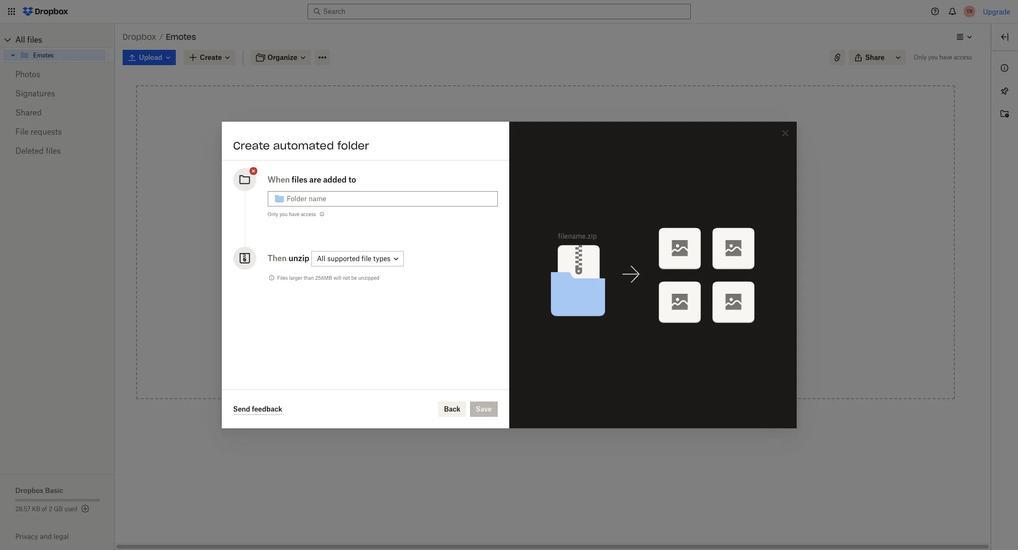 Task type: describe. For each thing, give the bounding box(es) containing it.
dropbox logo - go to the homepage image
[[19, 4, 71, 19]]

deleted files link
[[15, 141, 100, 161]]

unzipped
[[358, 275, 380, 281]]

larger
[[289, 275, 302, 281]]

access this folder from your desktop
[[487, 264, 604, 272]]

kb
[[32, 506, 40, 513]]

you inside create automated folder dialog
[[280, 211, 288, 217]]

automated
[[273, 139, 334, 152]]

drive
[[553, 290, 570, 299]]

0 vertical spatial emotes
[[166, 32, 196, 42]]

share and manage
[[487, 344, 549, 352]]

files for drop
[[522, 180, 536, 188]]

privacy
[[15, 532, 38, 541]]

privacy and legal link
[[15, 532, 115, 541]]

send
[[233, 405, 250, 413]]

dropbox for dropbox / emotes
[[123, 32, 156, 42]]

files larger than 256mb will not be unzipped
[[277, 275, 380, 281]]

here
[[538, 180, 553, 188]]

more
[[503, 239, 520, 247]]

file requests
[[15, 127, 62, 137]]

added inside create automated folder dialog
[[323, 175, 347, 185]]

deleted files
[[15, 146, 61, 156]]

access
[[487, 264, 511, 272]]

to up manage
[[531, 317, 538, 325]]

files for all
[[27, 35, 42, 45]]

2 horizontal spatial folder
[[592, 317, 611, 325]]

upgrade link
[[983, 7, 1011, 16]]

filename.zip
[[558, 232, 597, 240]]

have inside create automated folder dialog
[[289, 211, 300, 217]]

gb
[[54, 506, 63, 513]]

folder for automated
[[337, 139, 369, 152]]

create
[[233, 139, 270, 152]]

back
[[444, 405, 461, 413]]

dropbox basic
[[15, 486, 63, 495]]

added inside more ways to add content element
[[549, 317, 569, 325]]

to left add
[[540, 239, 547, 247]]

all supported file types button
[[311, 251, 404, 267]]

to up share and manage button
[[571, 317, 577, 325]]

open details pane image
[[999, 31, 1011, 43]]

feedback
[[252, 405, 282, 413]]

all files tree
[[1, 32, 115, 63]]

/
[[159, 33, 163, 41]]

not
[[343, 275, 350, 281]]

dropbox / emotes
[[123, 32, 196, 42]]

only inside create automated folder dialog
[[268, 211, 278, 217]]

share for share
[[866, 53, 885, 61]]

'upload'
[[538, 191, 564, 199]]

will
[[334, 275, 342, 281]]

upload,
[[562, 180, 587, 188]]

your
[[563, 264, 577, 272]]

than
[[304, 275, 314, 281]]

open activity image
[[999, 108, 1011, 120]]

of
[[42, 506, 47, 513]]

ways
[[522, 239, 539, 247]]

file
[[362, 255, 372, 263]]

only you have access inside create automated folder dialog
[[268, 211, 316, 217]]

share button
[[849, 50, 891, 65]]

unzip
[[289, 254, 309, 263]]

drop files here to upload, or use the 'upload' button
[[505, 180, 587, 199]]

open pinned items image
[[999, 85, 1011, 97]]

or
[[505, 191, 511, 199]]

and for manage
[[508, 344, 520, 352]]

0 vertical spatial from
[[546, 264, 561, 272]]

2
[[49, 506, 52, 513]]

all files
[[15, 35, 42, 45]]

requests
[[31, 127, 62, 137]]

request files to be added to this folder
[[487, 317, 611, 325]]

then
[[268, 254, 287, 263]]

used
[[64, 506, 77, 513]]

emotes link
[[20, 49, 106, 61]]

be inside more ways to add content element
[[539, 317, 547, 325]]

28.57
[[15, 506, 30, 513]]

photos link
[[15, 65, 100, 84]]

file
[[15, 127, 29, 137]]

1 horizontal spatial this
[[579, 317, 591, 325]]



Task type: locate. For each thing, give the bounding box(es) containing it.
from
[[546, 264, 561, 272], [511, 290, 526, 299]]

desktop
[[579, 264, 604, 272]]

all inside tree
[[15, 35, 25, 45]]

supported
[[327, 255, 360, 263]]

files inside create automated folder dialog
[[292, 175, 308, 185]]

0 vertical spatial only you have access
[[914, 54, 972, 61]]

0 horizontal spatial added
[[323, 175, 347, 185]]

all
[[15, 35, 25, 45], [317, 255, 326, 263]]

to right here at the right top
[[554, 180, 561, 188]]

files for deleted
[[46, 146, 61, 156]]

files
[[277, 275, 288, 281]]

files down the dropbox logo - go to the homepage
[[27, 35, 42, 45]]

1 vertical spatial this
[[579, 317, 591, 325]]

1 horizontal spatial from
[[546, 264, 561, 272]]

signatures
[[15, 89, 55, 98]]

more ways to add content element
[[464, 238, 627, 368]]

1 vertical spatial you
[[280, 211, 288, 217]]

all files link
[[15, 32, 115, 47]]

have
[[940, 54, 953, 61], [289, 211, 300, 217]]

files inside deleted files link
[[46, 146, 61, 156]]

be inside create automated folder dialog
[[351, 275, 357, 281]]

1 horizontal spatial added
[[549, 317, 569, 325]]

import from google drive
[[487, 290, 570, 299]]

files right the request
[[516, 317, 530, 325]]

photos
[[15, 69, 40, 79]]

0 horizontal spatial emotes
[[33, 52, 54, 59]]

1 vertical spatial emotes
[[33, 52, 54, 59]]

0 horizontal spatial have
[[289, 211, 300, 217]]

this up share and manage button
[[579, 317, 591, 325]]

1 horizontal spatial share
[[866, 53, 885, 61]]

emotes down all files
[[33, 52, 54, 59]]

dropbox link
[[123, 31, 156, 43]]

emotes
[[166, 32, 196, 42], [33, 52, 54, 59]]

files inside more ways to add content element
[[516, 317, 530, 325]]

share inside share button
[[866, 53, 885, 61]]

more ways to add content
[[503, 239, 588, 247]]

0 horizontal spatial folder
[[337, 139, 369, 152]]

dropbox for dropbox basic
[[15, 486, 43, 495]]

be right not
[[351, 275, 357, 281]]

be
[[351, 275, 357, 281], [539, 317, 547, 325]]

and for legal
[[40, 532, 52, 541]]

share for share and manage
[[487, 344, 506, 352]]

0 horizontal spatial you
[[280, 211, 288, 217]]

1 horizontal spatial you
[[929, 54, 938, 61]]

all up 256mb
[[317, 255, 326, 263]]

1 horizontal spatial dropbox
[[123, 32, 156, 42]]

0 horizontal spatial dropbox
[[15, 486, 43, 495]]

1 horizontal spatial all
[[317, 255, 326, 263]]

0 vertical spatial folder
[[337, 139, 369, 152]]

1 vertical spatial only
[[268, 211, 278, 217]]

0 horizontal spatial all
[[15, 35, 25, 45]]

to inside drop files here to upload, or use the 'upload' button
[[554, 180, 561, 188]]

added down drive
[[549, 317, 569, 325]]

0 horizontal spatial from
[[511, 290, 526, 299]]

0 vertical spatial this
[[513, 264, 524, 272]]

when
[[268, 175, 290, 185]]

all supported file types
[[317, 255, 391, 263]]

files inside the all files link
[[27, 35, 42, 45]]

1 horizontal spatial and
[[508, 344, 520, 352]]

share inside share and manage button
[[487, 344, 506, 352]]

1 horizontal spatial access
[[954, 54, 972, 61]]

emotes inside all files tree
[[33, 52, 54, 59]]

to
[[349, 175, 356, 185], [554, 180, 561, 188], [540, 239, 547, 247], [531, 317, 538, 325], [571, 317, 577, 325]]

1 horizontal spatial be
[[539, 317, 547, 325]]

only
[[914, 54, 927, 61], [268, 211, 278, 217]]

0 vertical spatial added
[[323, 175, 347, 185]]

1 horizontal spatial folder
[[526, 264, 545, 272]]

0 vertical spatial you
[[929, 54, 938, 61]]

to inside dialog
[[349, 175, 356, 185]]

folder for this
[[526, 264, 545, 272]]

open information panel image
[[999, 62, 1011, 74]]

all up the photos
[[15, 35, 25, 45]]

1 vertical spatial be
[[539, 317, 547, 325]]

folder inside dialog
[[337, 139, 369, 152]]

this right access
[[513, 264, 524, 272]]

to right the are
[[349, 175, 356, 185]]

send feedback
[[233, 405, 282, 413]]

legal
[[54, 532, 69, 541]]

upgrade
[[983, 7, 1011, 16]]

1 horizontal spatial emotes
[[166, 32, 196, 42]]

added
[[323, 175, 347, 185], [549, 317, 569, 325]]

the
[[526, 191, 536, 199]]

all inside dropdown button
[[317, 255, 326, 263]]

0 vertical spatial dropbox
[[123, 32, 156, 42]]

add
[[549, 239, 561, 247]]

dropbox left /
[[123, 32, 156, 42]]

and left manage
[[508, 344, 520, 352]]

0 vertical spatial share
[[866, 53, 885, 61]]

0 vertical spatial only
[[914, 54, 927, 61]]

deleted
[[15, 146, 44, 156]]

are
[[309, 175, 321, 185]]

1 vertical spatial and
[[40, 532, 52, 541]]

back button
[[438, 402, 466, 417]]

1 vertical spatial have
[[289, 211, 300, 217]]

shared link
[[15, 103, 100, 122]]

request
[[487, 317, 514, 325]]

28.57 kb of 2 gb used
[[15, 506, 77, 513]]

be down "google"
[[539, 317, 547, 325]]

added right the are
[[323, 175, 347, 185]]

0 horizontal spatial only you have access
[[268, 211, 316, 217]]

folder permissions image
[[318, 210, 326, 218]]

import
[[487, 290, 509, 299]]

from right import
[[511, 290, 526, 299]]

types
[[373, 255, 391, 263]]

0 horizontal spatial access
[[301, 211, 316, 217]]

all for all files
[[15, 35, 25, 45]]

you
[[929, 54, 938, 61], [280, 211, 288, 217]]

privacy and legal
[[15, 532, 69, 541]]

2 vertical spatial folder
[[592, 317, 611, 325]]

and left "legal"
[[40, 532, 52, 541]]

0 vertical spatial all
[[15, 35, 25, 45]]

file requests link
[[15, 122, 100, 141]]

1 horizontal spatial have
[[940, 54, 953, 61]]

1 vertical spatial only you have access
[[268, 211, 316, 217]]

dropbox up 28.57
[[15, 486, 43, 495]]

1 vertical spatial all
[[317, 255, 326, 263]]

get more space image
[[79, 503, 91, 515]]

google
[[528, 290, 551, 299]]

and inside button
[[508, 344, 520, 352]]

0 vertical spatial have
[[940, 54, 953, 61]]

files
[[27, 35, 42, 45], [46, 146, 61, 156], [292, 175, 308, 185], [522, 180, 536, 188], [516, 317, 530, 325]]

access inside create automated folder dialog
[[301, 211, 316, 217]]

0 horizontal spatial only
[[268, 211, 278, 217]]

0 horizontal spatial be
[[351, 275, 357, 281]]

shared
[[15, 108, 42, 117]]

0 vertical spatial be
[[351, 275, 357, 281]]

files inside drop files here to upload, or use the 'upload' button
[[522, 180, 536, 188]]

1 vertical spatial share
[[487, 344, 506, 352]]

0 horizontal spatial share
[[487, 344, 506, 352]]

create automated folder dialog
[[222, 122, 797, 428]]

files are added to
[[292, 175, 356, 185]]

256mb
[[315, 275, 332, 281]]

basic
[[45, 486, 63, 495]]

all for all supported file types
[[317, 255, 326, 263]]

and
[[508, 344, 520, 352], [40, 532, 52, 541]]

share and manage button
[[466, 339, 625, 358]]

files for request
[[516, 317, 530, 325]]

1 vertical spatial access
[[301, 211, 316, 217]]

1 vertical spatial added
[[549, 317, 569, 325]]

create automated folder
[[233, 139, 369, 152]]

manage
[[522, 344, 549, 352]]

drop
[[505, 180, 521, 188]]

send feedback button
[[233, 404, 282, 415]]

content
[[563, 239, 588, 247]]

files down file requests link
[[46, 146, 61, 156]]

this
[[513, 264, 524, 272], [579, 317, 591, 325]]

files up the
[[522, 180, 536, 188]]

global header element
[[0, 0, 1018, 23]]

signatures link
[[15, 84, 100, 103]]

dropbox
[[123, 32, 156, 42], [15, 486, 43, 495]]

share
[[866, 53, 885, 61], [487, 344, 506, 352]]

button
[[565, 191, 586, 199]]

1 vertical spatial from
[[511, 290, 526, 299]]

access
[[954, 54, 972, 61], [301, 211, 316, 217]]

from left your
[[546, 264, 561, 272]]

0 vertical spatial and
[[508, 344, 520, 352]]

1 horizontal spatial only you have access
[[914, 54, 972, 61]]

1 horizontal spatial only
[[914, 54, 927, 61]]

emotes right /
[[166, 32, 196, 42]]

1 vertical spatial folder
[[526, 264, 545, 272]]

use
[[513, 191, 524, 199]]

1 vertical spatial dropbox
[[15, 486, 43, 495]]

Folder name text field
[[287, 194, 492, 204]]

0 vertical spatial access
[[954, 54, 972, 61]]

folder
[[337, 139, 369, 152], [526, 264, 545, 272], [592, 317, 611, 325]]

0 horizontal spatial this
[[513, 264, 524, 272]]

files left the are
[[292, 175, 308, 185]]

0 horizontal spatial and
[[40, 532, 52, 541]]



Task type: vqa. For each thing, say whether or not it's contained in the screenshot.
Quota usage progress bar
no



